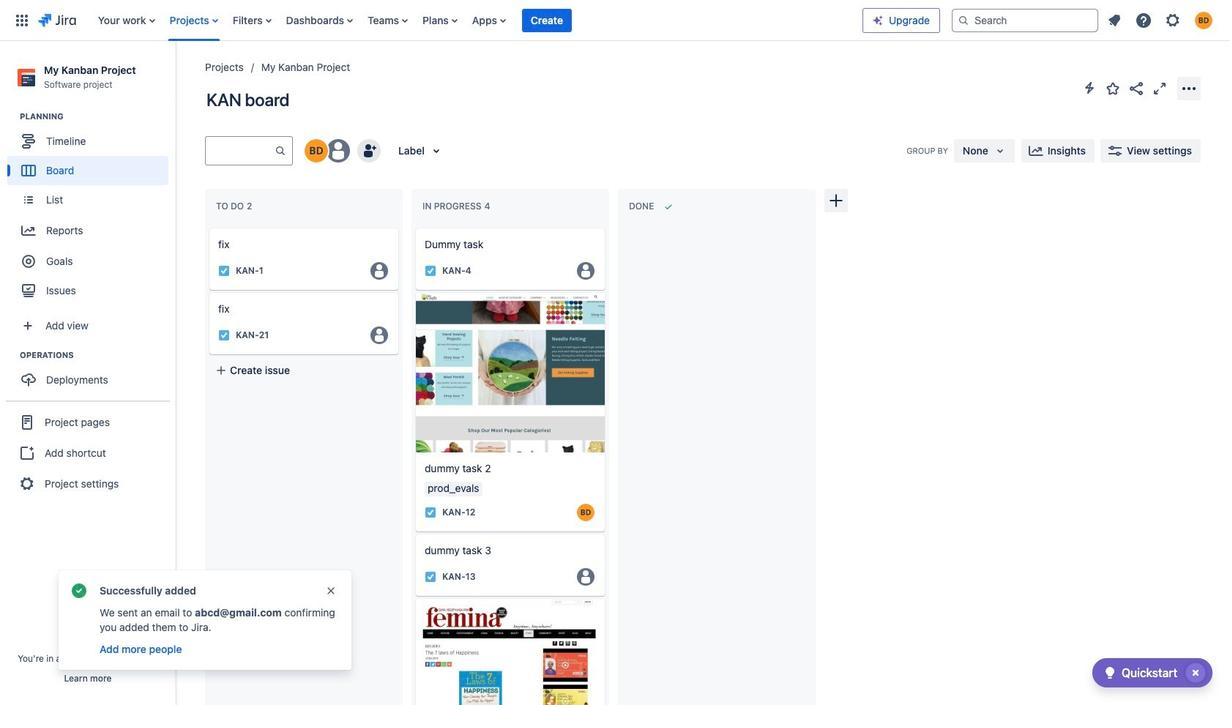 Task type: locate. For each thing, give the bounding box(es) containing it.
create issue image for to do element's task image
[[199, 218, 217, 236]]

0 vertical spatial create issue image
[[199, 218, 217, 236]]

more actions image
[[1180, 79, 1198, 97]]

1 heading from the top
[[20, 111, 175, 122]]

1 vertical spatial heading
[[20, 349, 175, 361]]

task image
[[425, 506, 436, 518], [425, 571, 436, 583]]

operations image
[[2, 346, 20, 364]]

jira image
[[38, 11, 76, 29], [38, 11, 76, 29]]

task image for to do element
[[218, 265, 230, 277]]

create column image
[[827, 192, 845, 209]]

1 vertical spatial group
[[7, 349, 175, 399]]

help image
[[1135, 11, 1153, 29]]

0 vertical spatial group
[[7, 111, 175, 310]]

group for operations image on the left
[[7, 349, 175, 399]]

1 horizontal spatial list
[[1101, 7, 1221, 33]]

group
[[7, 111, 175, 310], [7, 349, 175, 399], [6, 401, 170, 505]]

2 vertical spatial create issue image
[[406, 524, 423, 542]]

goal image
[[22, 255, 35, 268]]

None search field
[[952, 8, 1098, 32]]

heading for group for "planning" icon
[[20, 111, 175, 122]]

1 vertical spatial task image
[[425, 571, 436, 583]]

list item
[[522, 0, 572, 41]]

1 vertical spatial create issue image
[[406, 283, 423, 300]]

heading
[[20, 111, 175, 122], [20, 349, 175, 361]]

create issue image
[[406, 218, 423, 236]]

2 vertical spatial group
[[6, 401, 170, 505]]

0 vertical spatial task image
[[425, 506, 436, 518]]

banner
[[0, 0, 1230, 41]]

add people image
[[360, 142, 378, 160]]

2 heading from the top
[[20, 349, 175, 361]]

list
[[91, 0, 863, 41], [1101, 7, 1221, 33]]

task image
[[218, 265, 230, 277], [425, 265, 436, 277], [218, 330, 230, 341]]

settings image
[[1164, 11, 1182, 29]]

sidebar navigation image
[[160, 59, 192, 88]]

enter full screen image
[[1151, 79, 1169, 97]]

create issue image
[[199, 218, 217, 236], [406, 283, 423, 300], [406, 524, 423, 542]]

dismiss image
[[325, 585, 337, 597]]

success image
[[70, 582, 88, 600]]

dismiss quickstart image
[[1184, 661, 1207, 685]]

0 vertical spatial heading
[[20, 111, 175, 122]]

task image for in progress element
[[425, 265, 436, 277]]

notifications image
[[1106, 11, 1123, 29]]



Task type: describe. For each thing, give the bounding box(es) containing it.
planning image
[[2, 108, 20, 125]]

heading for group corresponding to operations image on the left
[[20, 349, 175, 361]]

your profile and settings image
[[1195, 11, 1213, 29]]

group for "planning" icon
[[7, 111, 175, 310]]

Search field
[[952, 8, 1098, 32]]

Search this board text field
[[206, 138, 275, 164]]

to do element
[[216, 201, 255, 212]]

appswitcher icon image
[[13, 11, 31, 29]]

create issue image for second task icon
[[406, 524, 423, 542]]

1 task image from the top
[[425, 506, 436, 518]]

search image
[[958, 14, 969, 26]]

view settings image
[[1106, 142, 1124, 160]]

sidebar element
[[0, 41, 176, 705]]

0 horizontal spatial list
[[91, 0, 863, 41]]

in progress element
[[422, 201, 493, 212]]

star kan board image
[[1104, 79, 1122, 97]]

primary element
[[9, 0, 863, 41]]

2 task image from the top
[[425, 571, 436, 583]]

automations menu button icon image
[[1081, 79, 1098, 97]]



Task type: vqa. For each thing, say whether or not it's contained in the screenshot.
second Create issue icon from the right
yes



